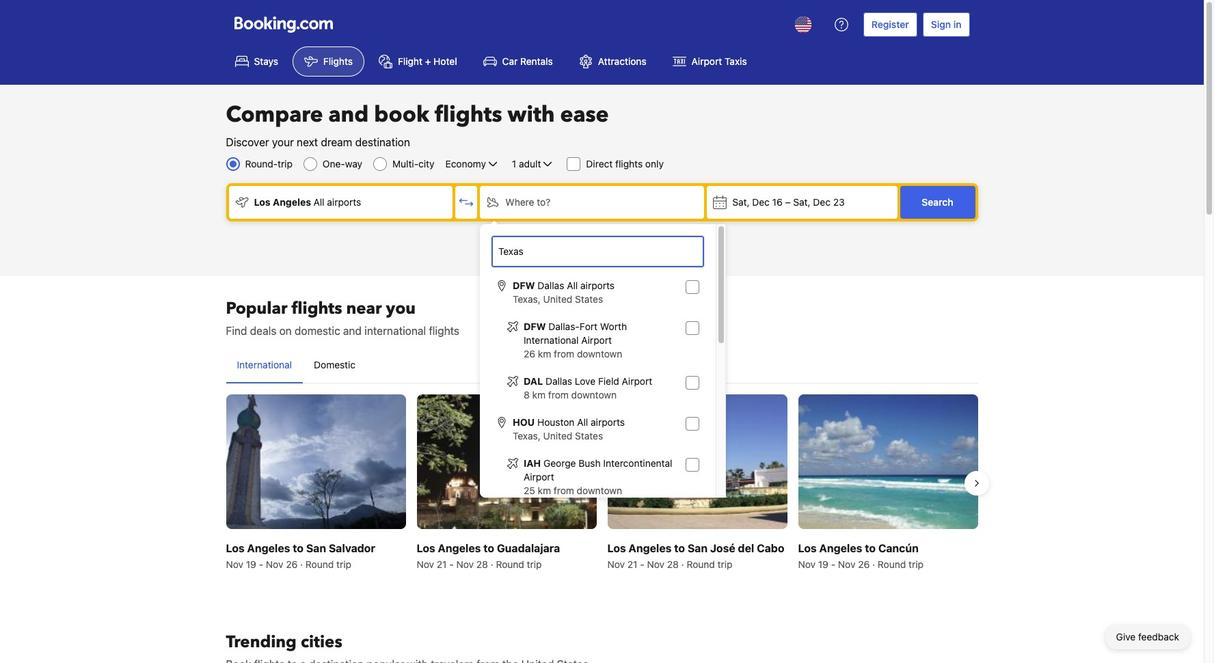 Task type: locate. For each thing, give the bounding box(es) containing it.
trip inside los angeles to cancún nov 19 - nov 26 · round trip
[[909, 559, 924, 570]]

dfw dallas all airports texas, united states
[[513, 280, 615, 305]]

field
[[598, 375, 619, 387]]

los inside los angeles to san josé del cabo nov 21 - nov 28 · round trip
[[607, 542, 626, 555]]

2 21 from the left
[[627, 559, 637, 570]]

2 · from the left
[[491, 559, 493, 570]]

dallas for dallas love field airport
[[545, 375, 572, 387]]

flights inside compare and book flights with ease discover your next dream destination
[[435, 100, 502, 130]]

angeles inside los angeles to guadalajara nov 21 - nov 28 · round trip
[[438, 542, 481, 555]]

and
[[328, 100, 369, 130], [343, 325, 362, 337]]

adult
[[519, 158, 541, 170]]

19
[[246, 559, 256, 570], [818, 559, 828, 570]]

dfw inside dfw dallas all airports texas, united states
[[513, 280, 535, 291]]

car rentals
[[502, 55, 553, 67]]

airport down the iah
[[524, 471, 554, 483]]

from up houston
[[548, 389, 569, 401]]

round down salvador
[[305, 559, 334, 570]]

1 horizontal spatial 26
[[524, 348, 535, 360]]

0 vertical spatial texas,
[[513, 293, 541, 305]]

united
[[543, 293, 572, 305], [543, 430, 572, 442]]

1 vertical spatial texas,
[[513, 430, 541, 442]]

km for iah
[[538, 485, 551, 496]]

0 vertical spatial airports
[[327, 196, 361, 208]]

united down houston
[[543, 430, 572, 442]]

intercontinental
[[603, 457, 672, 469]]

angeles for los angeles
[[273, 196, 311, 208]]

san left salvador
[[306, 542, 326, 555]]

dfw for dfw dallas all airports texas, united states
[[513, 280, 535, 291]]

0 horizontal spatial san
[[306, 542, 326, 555]]

1 vertical spatial all
[[567, 280, 578, 291]]

trip down salvador
[[336, 559, 351, 570]]

2 to from the left
[[483, 542, 494, 555]]

states up fort
[[575, 293, 603, 305]]

sat,
[[732, 196, 750, 208], [793, 196, 810, 208]]

united inside hou houston all airports texas, united states
[[543, 430, 572, 442]]

airports down dal dallas love field airport 8 km from downtown
[[591, 416, 625, 428]]

km for dfw
[[538, 348, 551, 360]]

3 round from the left
[[687, 559, 715, 570]]

angeles inside los angeles to san salvador nov 19 - nov 26 · round trip
[[247, 542, 290, 555]]

1 horizontal spatial 28
[[667, 559, 679, 570]]

airport
[[692, 55, 722, 67], [581, 334, 612, 346], [622, 375, 652, 387], [524, 471, 554, 483]]

3 · from the left
[[681, 559, 684, 570]]

0 vertical spatial international
[[524, 334, 579, 346]]

·
[[300, 559, 303, 570], [491, 559, 493, 570], [681, 559, 684, 570], [872, 559, 875, 570]]

0 horizontal spatial sat,
[[732, 196, 750, 208]]

2 19 from the left
[[818, 559, 828, 570]]

- inside los angeles to guadalajara nov 21 - nov 28 · round trip
[[449, 559, 454, 570]]

1 vertical spatial downtown
[[571, 389, 617, 401]]

one-way
[[323, 158, 362, 170]]

round down cancún
[[878, 559, 906, 570]]

united inside dfw dallas all airports texas, united states
[[543, 293, 572, 305]]

round down 'josé'
[[687, 559, 715, 570]]

km
[[538, 348, 551, 360], [532, 389, 546, 401], [538, 485, 551, 496]]

near
[[346, 297, 382, 320]]

2 texas, from the top
[[513, 430, 541, 442]]

1 vertical spatial international
[[237, 359, 292, 371]]

1 vertical spatial united
[[543, 430, 572, 442]]

1 vertical spatial dfw
[[524, 321, 546, 332]]

los inside los angeles to cancún nov 19 - nov 26 · round trip
[[798, 542, 817, 555]]

book
[[374, 100, 429, 130]]

2 vertical spatial from
[[554, 485, 574, 496]]

and inside popular flights near you find deals on domestic and international flights
[[343, 325, 362, 337]]

flights right international
[[429, 325, 459, 337]]

0 horizontal spatial dec
[[752, 196, 770, 208]]

1 horizontal spatial 19
[[818, 559, 828, 570]]

2 vertical spatial km
[[538, 485, 551, 496]]

texas, down hou
[[513, 430, 541, 442]]

states inside hou houston all airports texas, united states
[[575, 430, 603, 442]]

airport right 'field'
[[622, 375, 652, 387]]

in
[[953, 18, 961, 30]]

trip down your
[[278, 158, 293, 170]]

4 - from the left
[[831, 559, 835, 570]]

km right the 8 at the left bottom of page
[[532, 389, 546, 401]]

airport taxis link
[[661, 46, 759, 77]]

2 vertical spatial airports
[[591, 416, 625, 428]]

united for houston
[[543, 430, 572, 442]]

all inside hou houston all airports texas, united states
[[577, 416, 588, 428]]

1 horizontal spatial dec
[[813, 196, 831, 208]]

and down near at the left
[[343, 325, 362, 337]]

flights left only at the top right of page
[[615, 158, 643, 170]]

km up dal
[[538, 348, 551, 360]]

downtown for fort
[[577, 348, 622, 360]]

texas, inside hou houston all airports texas, united states
[[513, 430, 541, 442]]

economy
[[445, 158, 486, 170]]

domestic
[[314, 359, 356, 371]]

sat, dec 16 – sat, dec 23 button
[[707, 186, 897, 219]]

flights up the economy
[[435, 100, 502, 130]]

downtown up 'field'
[[577, 348, 622, 360]]

sat, left 16
[[732, 196, 750, 208]]

san
[[306, 542, 326, 555], [688, 542, 708, 555]]

all up dallas-
[[567, 280, 578, 291]]

los inside los angeles to guadalajara nov 21 - nov 28 · round trip
[[417, 542, 435, 555]]

0 vertical spatial from
[[554, 348, 574, 360]]

from for george
[[554, 485, 574, 496]]

to left 'josé'
[[674, 542, 685, 555]]

round inside los angeles to san salvador nov 19 - nov 26 · round trip
[[305, 559, 334, 570]]

1 horizontal spatial san
[[688, 542, 708, 555]]

tab list containing international
[[226, 347, 978, 384]]

airports for los angeles all airports
[[327, 196, 361, 208]]

to left cancún
[[865, 542, 876, 555]]

to left guadalajara
[[483, 542, 494, 555]]

1 28 from the left
[[476, 559, 488, 570]]

0 vertical spatial states
[[575, 293, 603, 305]]

dallas inside dfw dallas all airports texas, united states
[[538, 280, 564, 291]]

downtown down george bush intercontinental airport
[[577, 485, 622, 496]]

downtown down "love"
[[571, 389, 617, 401]]

dallas up dallas-
[[538, 280, 564, 291]]

trending cities
[[226, 631, 342, 654]]

to inside los angeles to guadalajara nov 21 - nov 28 · round trip
[[483, 542, 494, 555]]

0 vertical spatial and
[[328, 100, 369, 130]]

from
[[554, 348, 574, 360], [548, 389, 569, 401], [554, 485, 574, 496]]

los inside los angeles to san salvador nov 19 - nov 26 · round trip
[[226, 542, 245, 555]]

2 round from the left
[[496, 559, 524, 570]]

round inside los angeles to san josé del cabo nov 21 - nov 28 · round trip
[[687, 559, 715, 570]]

salvador
[[329, 542, 375, 555]]

0 horizontal spatial international
[[237, 359, 292, 371]]

0 vertical spatial united
[[543, 293, 572, 305]]

28 inside los angeles to guadalajara nov 21 - nov 28 · round trip
[[476, 559, 488, 570]]

trip inside los angeles to guadalajara nov 21 - nov 28 · round trip
[[527, 559, 542, 570]]

sign in
[[931, 18, 961, 30]]

1 · from the left
[[300, 559, 303, 570]]

sign
[[931, 18, 951, 30]]

trip down 'josé'
[[718, 559, 732, 570]]

2 horizontal spatial 26
[[858, 559, 870, 570]]

dallas inside dal dallas love field airport 8 km from downtown
[[545, 375, 572, 387]]

angeles for los angeles to cancún
[[819, 542, 862, 555]]

los for los angeles to san josé del cabo
[[607, 542, 626, 555]]

2 san from the left
[[688, 542, 708, 555]]

round down guadalajara
[[496, 559, 524, 570]]

dallas right dal
[[545, 375, 572, 387]]

press enter to select airport, and then press spacebar to add another airport element
[[491, 273, 705, 663]]

1 horizontal spatial sat,
[[793, 196, 810, 208]]

1 san from the left
[[306, 542, 326, 555]]

booking.com logo image
[[234, 16, 333, 32], [234, 16, 333, 32]]

3 - from the left
[[640, 559, 644, 570]]

0 vertical spatial dfw
[[513, 280, 535, 291]]

airport left taxis at the right top
[[692, 55, 722, 67]]

2 - from the left
[[449, 559, 454, 570]]

sat, right –
[[793, 196, 810, 208]]

nov
[[226, 559, 243, 570], [266, 559, 283, 570], [417, 559, 434, 570], [456, 559, 474, 570], [607, 559, 625, 570], [647, 559, 664, 570], [798, 559, 816, 570], [838, 559, 856, 570]]

0 horizontal spatial 19
[[246, 559, 256, 570]]

region
[[215, 389, 989, 577]]

attractions
[[598, 55, 646, 67]]

4 round from the left
[[878, 559, 906, 570]]

to left salvador
[[293, 542, 304, 555]]

domestic
[[295, 325, 340, 337]]

texas, up dallas-fort worth international airport
[[513, 293, 541, 305]]

united up dallas-
[[543, 293, 572, 305]]

los angeles to guadalajara image
[[417, 394, 596, 529]]

0 horizontal spatial 26
[[286, 559, 298, 570]]

states up bush
[[575, 430, 603, 442]]

to inside los angeles to san salvador nov 19 - nov 26 · round trip
[[293, 542, 304, 555]]

4 nov from the left
[[456, 559, 474, 570]]

1 horizontal spatial 21
[[627, 559, 637, 570]]

trip down cancún
[[909, 559, 924, 570]]

0 vertical spatial all
[[313, 196, 324, 208]]

san inside los angeles to san josé del cabo nov 21 - nov 28 · round trip
[[688, 542, 708, 555]]

1 19 from the left
[[246, 559, 256, 570]]

george
[[543, 457, 576, 469]]

19 inside los angeles to cancún nov 19 - nov 26 · round trip
[[818, 559, 828, 570]]

1 vertical spatial airports
[[580, 280, 615, 291]]

all for houston
[[577, 416, 588, 428]]

tab list
[[226, 347, 978, 384]]

where to? button
[[480, 186, 704, 219]]

21 inside los angeles to san josé del cabo nov 21 - nov 28 · round trip
[[627, 559, 637, 570]]

1 round from the left
[[305, 559, 334, 570]]

bush
[[579, 457, 601, 469]]

1 horizontal spatial international
[[524, 334, 579, 346]]

1 vertical spatial from
[[548, 389, 569, 401]]

dec left the 23
[[813, 196, 831, 208]]

2 28 from the left
[[667, 559, 679, 570]]

- inside los angeles to cancún nov 19 - nov 26 · round trip
[[831, 559, 835, 570]]

0 vertical spatial downtown
[[577, 348, 622, 360]]

international inside dallas-fort worth international airport
[[524, 334, 579, 346]]

angeles for los angeles to san josé del cabo
[[629, 542, 672, 555]]

airport down fort
[[581, 334, 612, 346]]

0 horizontal spatial 28
[[476, 559, 488, 570]]

los for los angeles
[[254, 196, 270, 208]]

to for del
[[674, 542, 685, 555]]

8 nov from the left
[[838, 559, 856, 570]]

19 inside los angeles to san salvador nov 19 - nov 26 · round trip
[[246, 559, 256, 570]]

airports down one-way
[[327, 196, 361, 208]]

trip inside los angeles to san salvador nov 19 - nov 26 · round trip
[[336, 559, 351, 570]]

on
[[279, 325, 292, 337]]

del
[[738, 542, 754, 555]]

states for dallas
[[575, 293, 603, 305]]

2 nov from the left
[[266, 559, 283, 570]]

hotel
[[434, 55, 457, 67]]

angeles inside los angeles to san josé del cabo nov 21 - nov 28 · round trip
[[629, 542, 672, 555]]

states
[[575, 293, 603, 305], [575, 430, 603, 442]]

from down george
[[554, 485, 574, 496]]

28
[[476, 559, 488, 570], [667, 559, 679, 570]]

1 vertical spatial and
[[343, 325, 362, 337]]

1 states from the top
[[575, 293, 603, 305]]

26 inside press enter to select airport, and then press spacebar to add another airport element
[[524, 348, 535, 360]]

stays link
[[223, 46, 290, 77]]

cities
[[301, 631, 342, 654]]

car rentals link
[[471, 46, 564, 77]]

1 - from the left
[[259, 559, 263, 570]]

texas, inside dfw dallas all airports texas, united states
[[513, 293, 541, 305]]

san for josé
[[688, 542, 708, 555]]

dec
[[752, 196, 770, 208], [813, 196, 831, 208]]

2 vertical spatial downtown
[[577, 485, 622, 496]]

texas,
[[513, 293, 541, 305], [513, 430, 541, 442]]

from down dallas-fort worth international airport
[[554, 348, 574, 360]]

flights
[[435, 100, 502, 130], [615, 158, 643, 170], [292, 297, 342, 320], [429, 325, 459, 337]]

0 horizontal spatial 21
[[437, 559, 447, 570]]

1 adult button
[[511, 156, 556, 172]]

san inside los angeles to san salvador nov 19 - nov 26 · round trip
[[306, 542, 326, 555]]

angeles for los angeles to guadalajara
[[438, 542, 481, 555]]

to inside los angeles to san josé del cabo nov 21 - nov 28 · round trip
[[674, 542, 685, 555]]

2 united from the top
[[543, 430, 572, 442]]

km right the 25
[[538, 485, 551, 496]]

1 vertical spatial km
[[532, 389, 546, 401]]

worth
[[600, 321, 627, 332]]

love
[[575, 375, 596, 387]]

los for los angeles to cancún
[[798, 542, 817, 555]]

direct
[[586, 158, 613, 170]]

destination
[[355, 136, 410, 148]]

1 to from the left
[[293, 542, 304, 555]]

4 to from the left
[[865, 542, 876, 555]]

states inside dfw dallas all airports texas, united states
[[575, 293, 603, 305]]

one-
[[323, 158, 345, 170]]

26 inside los angeles to san salvador nov 19 - nov 26 · round trip
[[286, 559, 298, 570]]

1 vertical spatial dallas
[[545, 375, 572, 387]]

to inside los angeles to cancún nov 19 - nov 26 · round trip
[[865, 542, 876, 555]]

4 · from the left
[[872, 559, 875, 570]]

trip down guadalajara
[[527, 559, 542, 570]]

3 to from the left
[[674, 542, 685, 555]]

hou
[[513, 416, 535, 428]]

dec left 16
[[752, 196, 770, 208]]

1 sat, from the left
[[732, 196, 750, 208]]

dfw
[[513, 280, 535, 291], [524, 321, 546, 332]]

with
[[508, 100, 555, 130]]

flights link
[[293, 46, 364, 77]]

los
[[254, 196, 270, 208], [226, 542, 245, 555], [417, 542, 435, 555], [607, 542, 626, 555], [798, 542, 817, 555]]

cabo
[[757, 542, 784, 555]]

angeles
[[273, 196, 311, 208], [247, 542, 290, 555], [438, 542, 481, 555], [629, 542, 672, 555], [819, 542, 862, 555]]

airports inside dfw dallas all airports texas, united states
[[580, 280, 615, 291]]

airports down airport or city text box
[[580, 280, 615, 291]]

2 sat, from the left
[[793, 196, 810, 208]]

· inside los angeles to san salvador nov 19 - nov 26 · round trip
[[300, 559, 303, 570]]

round-
[[245, 158, 278, 170]]

1 vertical spatial states
[[575, 430, 603, 442]]

1 united from the top
[[543, 293, 572, 305]]

0 vertical spatial dallas
[[538, 280, 564, 291]]

los angeles to guadalajara nov 21 - nov 28 · round trip
[[417, 542, 560, 570]]

2 states from the top
[[575, 430, 603, 442]]

2 vertical spatial all
[[577, 416, 588, 428]]

los angeles to cancún nov 19 - nov 26 · round trip
[[798, 542, 924, 570]]

airports for dfw dallas all airports texas, united states
[[580, 280, 615, 291]]

1 texas, from the top
[[513, 293, 541, 305]]

trip
[[278, 158, 293, 170], [336, 559, 351, 570], [527, 559, 542, 570], [718, 559, 732, 570], [909, 559, 924, 570]]

all inside dfw dallas all airports texas, united states
[[567, 280, 578, 291]]

register link
[[863, 12, 917, 37]]

international down the deals
[[237, 359, 292, 371]]

multi-
[[392, 158, 418, 170]]

san left 'josé'
[[688, 542, 708, 555]]

all
[[313, 196, 324, 208], [567, 280, 578, 291], [577, 416, 588, 428]]

deals
[[250, 325, 276, 337]]

downtown inside dal dallas love field airport 8 km from downtown
[[571, 389, 617, 401]]

0 vertical spatial km
[[538, 348, 551, 360]]

- inside los angeles to san salvador nov 19 - nov 26 · round trip
[[259, 559, 263, 570]]

dallas
[[538, 280, 564, 291], [545, 375, 572, 387]]

and up dream
[[328, 100, 369, 130]]

angeles inside los angeles to cancún nov 19 - nov 26 · round trip
[[819, 542, 862, 555]]

international down dallas-
[[524, 334, 579, 346]]

iah
[[524, 457, 541, 469]]

1 21 from the left
[[437, 559, 447, 570]]

all down one-
[[313, 196, 324, 208]]

airports inside hou houston all airports texas, united states
[[591, 416, 625, 428]]

all right houston
[[577, 416, 588, 428]]

26
[[524, 348, 535, 360], [286, 559, 298, 570], [858, 559, 870, 570]]



Task type: describe. For each thing, give the bounding box(es) containing it.
discover
[[226, 136, 269, 148]]

los angeles to san salvador nov 19 - nov 26 · round trip
[[226, 542, 375, 570]]

round-trip
[[245, 158, 293, 170]]

texas, for dfw
[[513, 293, 541, 305]]

to for nov
[[293, 542, 304, 555]]

give feedback
[[1116, 631, 1179, 643]]

register
[[871, 18, 909, 30]]

los angeles to san salvador image
[[226, 394, 406, 529]]

- inside los angeles to san josé del cabo nov 21 - nov 28 · round trip
[[640, 559, 644, 570]]

trip inside los angeles to san josé del cabo nov 21 - nov 28 · round trip
[[718, 559, 732, 570]]

you
[[386, 297, 416, 320]]

rentals
[[520, 55, 553, 67]]

21 inside los angeles to guadalajara nov 21 - nov 28 · round trip
[[437, 559, 447, 570]]

28 inside los angeles to san josé del cabo nov 21 - nov 28 · round trip
[[667, 559, 679, 570]]

dallas-
[[548, 321, 580, 332]]

fort
[[580, 321, 598, 332]]

1
[[512, 158, 516, 170]]

to?
[[537, 196, 550, 208]]

1 adult
[[512, 158, 541, 170]]

your
[[272, 136, 294, 148]]

flight + hotel link
[[367, 46, 469, 77]]

8
[[524, 389, 530, 401]]

+
[[425, 55, 431, 67]]

texas, for hou
[[513, 430, 541, 442]]

way
[[345, 158, 362, 170]]

airport taxis
[[692, 55, 747, 67]]

Airport or city text field
[[497, 244, 699, 259]]

25 km from downtown
[[524, 485, 622, 496]]

where to?
[[505, 196, 550, 208]]

trending
[[226, 631, 297, 654]]

city
[[418, 158, 434, 170]]

7 nov from the left
[[798, 559, 816, 570]]

next
[[297, 136, 318, 148]]

from for dallas-
[[554, 348, 574, 360]]

26 inside los angeles to cancún nov 19 - nov 26 · round trip
[[858, 559, 870, 570]]

all for angeles
[[313, 196, 324, 208]]

round inside los angeles to guadalajara nov 21 - nov 28 · round trip
[[496, 559, 524, 570]]

find
[[226, 325, 247, 337]]

5 nov from the left
[[607, 559, 625, 570]]

dal dallas love field airport 8 km from downtown
[[524, 375, 652, 401]]

domestic button
[[303, 347, 367, 383]]

feedback
[[1138, 631, 1179, 643]]

stays
[[254, 55, 278, 67]]

25
[[524, 485, 535, 496]]

give feedback button
[[1105, 625, 1190, 649]]

los angeles all airports
[[254, 196, 361, 208]]

· inside los angeles to cancún nov 19 - nov 26 · round trip
[[872, 559, 875, 570]]

only
[[645, 158, 664, 170]]

cancún
[[878, 542, 919, 555]]

23
[[833, 196, 845, 208]]

all for dallas
[[567, 280, 578, 291]]

3 nov from the left
[[417, 559, 434, 570]]

taxis
[[725, 55, 747, 67]]

to for 19
[[865, 542, 876, 555]]

houston
[[537, 416, 575, 428]]

airports for hou houston all airports texas, united states
[[591, 416, 625, 428]]

international
[[364, 325, 426, 337]]

and inside compare and book flights with ease discover your next dream destination
[[328, 100, 369, 130]]

airport inside dallas-fort worth international airport
[[581, 334, 612, 346]]

united for dallas
[[543, 293, 572, 305]]

dfw for dfw
[[524, 321, 546, 332]]

josé
[[710, 542, 735, 555]]

hou houston all airports texas, united states
[[513, 416, 625, 442]]

los for los angeles to guadalajara
[[417, 542, 435, 555]]

compare
[[226, 100, 323, 130]]

dallas-fort worth international airport
[[524, 321, 627, 346]]

los angeles to san josé del cabo nov 21 - nov 28 · round trip
[[607, 542, 784, 570]]

dallas for dallas
[[538, 280, 564, 291]]

· inside los angeles to guadalajara nov 21 - nov 28 · round trip
[[491, 559, 493, 570]]

1 dec from the left
[[752, 196, 770, 208]]

dream
[[321, 136, 352, 148]]

flight
[[398, 55, 422, 67]]

multi-city
[[392, 158, 434, 170]]

to for 21
[[483, 542, 494, 555]]

region containing los angeles to san salvador
[[215, 389, 989, 577]]

george bush intercontinental airport
[[524, 457, 672, 483]]

airport inside george bush intercontinental airport
[[524, 471, 554, 483]]

airport inside dal dallas love field airport 8 km from downtown
[[622, 375, 652, 387]]

san for salvador
[[306, 542, 326, 555]]

search button
[[900, 186, 975, 219]]

round inside los angeles to cancún nov 19 - nov 26 · round trip
[[878, 559, 906, 570]]

km inside dal dallas love field airport 8 km from downtown
[[532, 389, 546, 401]]

26 km from downtown
[[524, 348, 622, 360]]

guadalajara
[[497, 542, 560, 555]]

sat, dec 16 – sat, dec 23
[[732, 196, 845, 208]]

airport inside airport taxis link
[[692, 55, 722, 67]]

car
[[502, 55, 518, 67]]

popular flights near you find deals on domestic and international flights
[[226, 297, 459, 337]]

6 nov from the left
[[647, 559, 664, 570]]

international button
[[226, 347, 303, 383]]

los for los angeles to san salvador
[[226, 542, 245, 555]]

flight + hotel
[[398, 55, 457, 67]]

states for houston
[[575, 430, 603, 442]]

los angeles to san josé del cabo image
[[607, 394, 787, 529]]

angeles for los angeles to san salvador
[[247, 542, 290, 555]]

flights
[[323, 55, 353, 67]]

2 dec from the left
[[813, 196, 831, 208]]

flights up domestic
[[292, 297, 342, 320]]

dal
[[524, 375, 543, 387]]

· inside los angeles to san josé del cabo nov 21 - nov 28 · round trip
[[681, 559, 684, 570]]

sign in link
[[923, 12, 970, 37]]

los angeles to cancún image
[[798, 394, 978, 529]]

attractions link
[[567, 46, 658, 77]]

1 nov from the left
[[226, 559, 243, 570]]

direct flights only
[[586, 158, 664, 170]]

give
[[1116, 631, 1136, 643]]

from inside dal dallas love field airport 8 km from downtown
[[548, 389, 569, 401]]

downtown for bush
[[577, 485, 622, 496]]

–
[[785, 196, 791, 208]]

international inside button
[[237, 359, 292, 371]]

search
[[922, 196, 953, 208]]

16
[[772, 196, 783, 208]]

ease
[[560, 100, 609, 130]]

where
[[505, 196, 534, 208]]

popular
[[226, 297, 288, 320]]



Task type: vqa. For each thing, say whether or not it's contained in the screenshot.
Los for Los Angeles
yes



